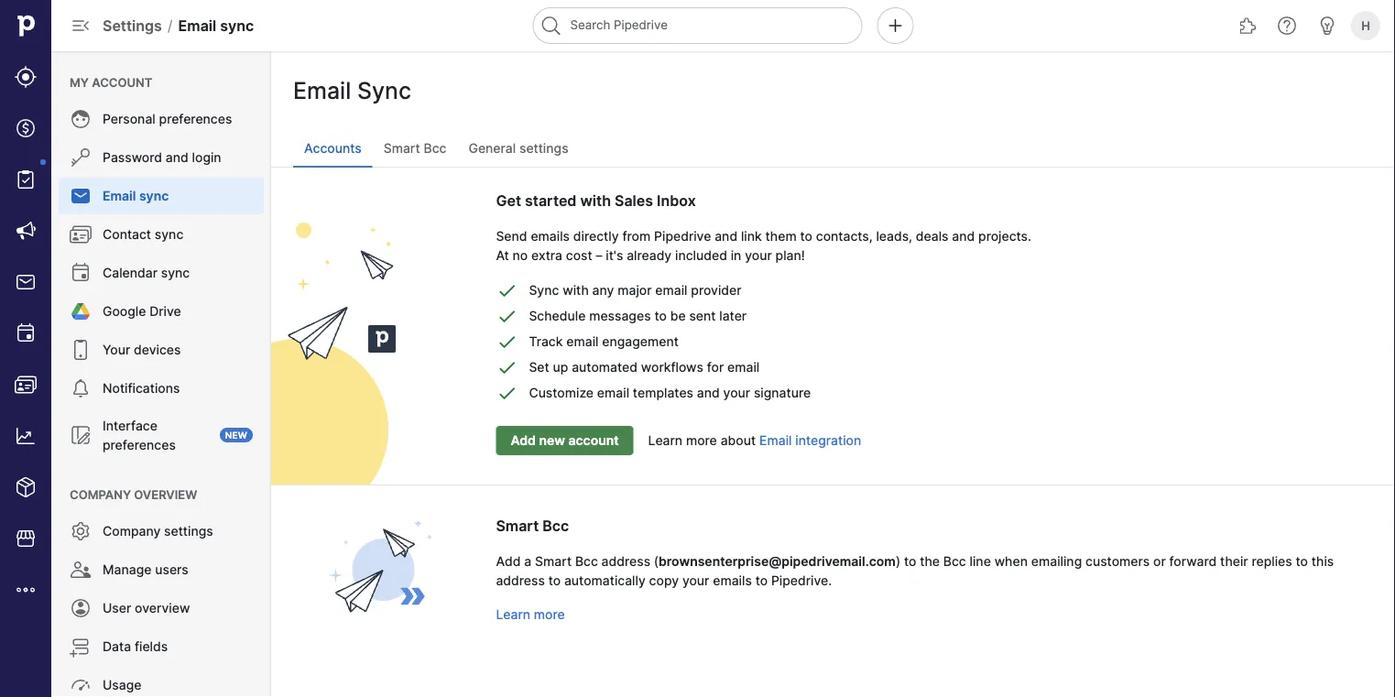 Task type: describe. For each thing, give the bounding box(es) containing it.
get
[[496, 192, 521, 209]]

leads image
[[15, 66, 37, 88]]

provider
[[691, 283, 742, 298]]

0 vertical spatial smart bcc
[[384, 141, 447, 156]]

personal
[[103, 111, 156, 127]]

data fields link
[[59, 629, 264, 665]]

0 vertical spatial address
[[602, 553, 651, 569]]

new
[[539, 433, 565, 449]]

quick help image
[[1276, 15, 1298, 37]]

color undefined image for data fields
[[70, 636, 92, 658]]

user overview
[[103, 601, 190, 616]]

h button
[[1348, 7, 1385, 44]]

home image
[[12, 12, 39, 39]]

company settings
[[103, 524, 213, 539]]

automatically
[[564, 573, 646, 588]]

1 vertical spatial sync
[[529, 283, 559, 298]]

included
[[675, 247, 727, 263]]

email up "be"
[[655, 283, 688, 298]]

general settings
[[469, 141, 569, 156]]

add a smart bcc address ( brownsenterprise@pipedrivemail.com
[[496, 553, 896, 569]]

emails inside ) to the bcc line when emailing customers or forward their replies to this address to automatically copy your emails to pipedrive.
[[713, 573, 752, 588]]

(
[[654, 553, 659, 569]]

projects.
[[979, 228, 1032, 244]]

integration
[[796, 433, 862, 449]]

interface preferences
[[103, 418, 176, 453]]

and down for
[[697, 385, 720, 401]]

when
[[995, 553, 1028, 569]]

and right deals
[[952, 228, 975, 244]]

color undefined image for manage users
[[70, 559, 92, 581]]

it's
[[606, 247, 623, 263]]

color undefined image for notifications
[[70, 378, 92, 400]]

replies
[[1252, 553, 1293, 569]]

marketplace image
[[15, 528, 37, 550]]

from
[[623, 228, 651, 244]]

overview for user overview
[[135, 601, 190, 616]]

email sync
[[293, 77, 411, 104]]

about
[[721, 433, 756, 449]]

products image
[[15, 477, 37, 499]]

calendar sync
[[103, 265, 190, 281]]

learn for learn more
[[496, 607, 531, 622]]

plan!
[[776, 247, 805, 263]]

manage users
[[103, 562, 189, 578]]

usage link
[[59, 667, 264, 697]]

usage
[[103, 678, 142, 693]]

company for company settings
[[103, 524, 161, 539]]

password
[[103, 150, 162, 165]]

learn more
[[496, 607, 565, 622]]

up
[[553, 360, 568, 375]]

sync for email sync
[[139, 188, 169, 204]]

email sync menu item
[[51, 178, 271, 214]]

to up learn more link
[[549, 573, 561, 588]]

email inside email sync link
[[103, 188, 136, 204]]

smart bcc link
[[373, 130, 458, 167]]

to left "be"
[[655, 308, 667, 324]]

sync for calendar sync
[[161, 265, 190, 281]]

deals image
[[15, 117, 37, 139]]

google
[[103, 304, 146, 319]]

accounts
[[304, 141, 362, 156]]

a
[[524, 553, 532, 569]]

account inside button
[[569, 433, 619, 449]]

in
[[731, 247, 742, 263]]

learn more link
[[496, 607, 565, 622]]

manage users link
[[59, 552, 264, 588]]

send
[[496, 228, 527, 244]]

get started with sales inbox
[[496, 192, 696, 209]]

calendar
[[103, 265, 158, 281]]

sync for contact sync
[[155, 227, 184, 242]]

0 vertical spatial with
[[580, 192, 611, 209]]

major
[[618, 283, 652, 298]]

Search Pipedrive field
[[533, 7, 863, 44]]

password and login
[[103, 150, 221, 165]]

quick add image
[[885, 15, 907, 37]]

emails inside send emails directly from pipedrive and link them to contacts, leads, deals and projects. at no extra cost – it's already included in your plan!
[[531, 228, 570, 244]]

color positive image for schedule
[[496, 305, 518, 327]]

accounts link
[[293, 130, 373, 167]]

cost
[[566, 247, 593, 263]]

set
[[529, 360, 550, 375]]

interface
[[103, 418, 158, 433]]

contact sync link
[[59, 216, 264, 253]]

users
[[155, 562, 189, 578]]

bcc inside ) to the bcc line when emailing customers or forward their replies to this address to automatically copy your emails to pipedrive.
[[944, 553, 967, 569]]

signature
[[754, 385, 811, 401]]

0 vertical spatial sync
[[357, 77, 411, 104]]

brownsenterprise@pipedrivemail.com
[[659, 553, 896, 569]]

color positive image for customize
[[496, 382, 518, 404]]

user
[[103, 601, 131, 616]]

contacts,
[[816, 228, 873, 244]]

menu containing personal preferences
[[51, 51, 271, 697]]

my
[[70, 75, 89, 89]]

any
[[592, 283, 614, 298]]

add for add new account
[[511, 433, 536, 449]]

login
[[192, 150, 221, 165]]

/
[[167, 16, 173, 34]]

more for learn more
[[534, 607, 565, 622]]

engagement
[[602, 334, 679, 350]]

workflows
[[641, 360, 704, 375]]

color undefined image for interface
[[70, 424, 92, 446]]

at
[[496, 247, 509, 263]]

email sync
[[103, 188, 169, 204]]

pipedrive
[[654, 228, 711, 244]]

contacts image
[[15, 374, 37, 396]]

calendar sync link
[[59, 255, 264, 291]]

general
[[469, 141, 516, 156]]

email right for
[[728, 360, 760, 375]]

settings for general settings
[[520, 141, 569, 156]]

notifications link
[[59, 370, 264, 407]]



Task type: locate. For each thing, give the bounding box(es) containing it.
started
[[525, 192, 577, 209]]

overview for company overview
[[134, 488, 197, 502]]

extra
[[532, 247, 563, 263]]

your inside ) to the bcc line when emailing customers or forward their replies to this address to automatically copy your emails to pipedrive.
[[683, 573, 710, 588]]

fields
[[135, 639, 168, 655]]

new
[[225, 430, 247, 441]]

color undefined image inside 'manage users' link
[[70, 559, 92, 581]]

settings / email sync
[[103, 16, 254, 34]]

email down automated
[[597, 385, 630, 401]]

0 vertical spatial smart
[[384, 141, 420, 156]]

sales assistant image
[[1317, 15, 1339, 37]]

to inside send emails directly from pipedrive and link them to contacts, leads, deals and projects. at no extra cost – it's already included in your plan!
[[800, 228, 813, 244]]

activities image
[[15, 323, 37, 345]]

1 horizontal spatial more
[[686, 433, 717, 449]]

sync down email sync menu item on the left top
[[155, 227, 184, 242]]

color undefined image for google
[[70, 301, 92, 323]]

email up up
[[567, 334, 599, 350]]

email
[[178, 16, 216, 34], [293, 77, 351, 104], [103, 188, 136, 204], [760, 433, 792, 449]]

1 vertical spatial color positive image
[[496, 305, 518, 327]]

later
[[720, 308, 747, 324]]

sync
[[220, 16, 254, 34], [139, 188, 169, 204], [155, 227, 184, 242], [161, 265, 190, 281]]

email up contact
[[103, 188, 136, 204]]

1 vertical spatial with
[[563, 283, 589, 298]]

contact sync
[[103, 227, 184, 242]]

sync up schedule
[[529, 283, 559, 298]]

preferences up login
[[159, 111, 232, 127]]

1 horizontal spatial emails
[[713, 573, 752, 588]]

1 vertical spatial more
[[534, 607, 565, 622]]

color undefined image inside calendar sync link
[[70, 262, 92, 284]]

account
[[92, 75, 152, 89], [569, 433, 619, 449]]

copy
[[649, 573, 679, 588]]

0 horizontal spatial settings
[[164, 524, 213, 539]]

menu toggle image
[[70, 15, 92, 37]]

add left a
[[496, 553, 521, 569]]

no
[[513, 247, 528, 263]]

bcc
[[424, 141, 447, 156], [543, 517, 569, 535], [575, 553, 598, 569], [944, 553, 967, 569]]

address inside ) to the bcc line when emailing customers or forward their replies to this address to automatically copy your emails to pipedrive.
[[496, 573, 545, 588]]

company
[[70, 488, 131, 502], [103, 524, 161, 539]]

more for learn more about email integration
[[686, 433, 717, 449]]

1 vertical spatial settings
[[164, 524, 213, 539]]

more down automatically
[[534, 607, 565, 622]]

add new account button
[[496, 426, 634, 455]]

2 vertical spatial color positive image
[[496, 331, 518, 353]]

settings inside "general settings" link
[[520, 141, 569, 156]]

insights image
[[15, 425, 37, 447]]

your inside send emails directly from pipedrive and link them to contacts, leads, deals and projects. at no extra cost – it's already included in your plan!
[[745, 247, 772, 263]]

email integration link
[[760, 431, 862, 450]]

directly
[[573, 228, 619, 244]]

your down for
[[724, 385, 751, 401]]

address up automatically
[[602, 553, 651, 569]]

0 horizontal spatial smart bcc
[[384, 141, 447, 156]]

) to the bcc line when emailing customers or forward their replies to this address to automatically copy your emails to pipedrive.
[[496, 553, 1334, 588]]

7 color undefined image from the top
[[70, 520, 92, 542]]

preferences for personal
[[159, 111, 232, 127]]

color undefined image inside contact sync link
[[70, 224, 92, 246]]

personal preferences link
[[59, 101, 264, 137]]

and inside menu
[[166, 150, 189, 165]]

color undefined image right contacts image
[[70, 378, 92, 400]]

link
[[741, 228, 762, 244]]

deals
[[916, 228, 949, 244]]

1 vertical spatial account
[[569, 433, 619, 449]]

1 horizontal spatial settings
[[520, 141, 569, 156]]

color undefined image left calendar
[[70, 262, 92, 284]]

your down link
[[745, 247, 772, 263]]

preferences down interface
[[103, 437, 176, 453]]

manage
[[103, 562, 152, 578]]

1 vertical spatial address
[[496, 573, 545, 588]]

add inside button
[[511, 433, 536, 449]]

line
[[970, 553, 991, 569]]

color positive image for track
[[496, 331, 518, 353]]

color undefined image for user
[[70, 597, 92, 619]]

account right new
[[569, 433, 619, 449]]

email sync link
[[59, 178, 264, 214]]

campaigns image
[[15, 220, 37, 242]]

smart up a
[[496, 517, 539, 535]]

email
[[655, 283, 688, 298], [567, 334, 599, 350], [728, 360, 760, 375], [597, 385, 630, 401]]

2 color positive image from the top
[[496, 305, 518, 327]]

data
[[103, 639, 131, 655]]

color undefined image left 'google'
[[70, 301, 92, 323]]

customize email templates and your signature
[[529, 385, 811, 401]]

5 color undefined image from the top
[[70, 339, 92, 361]]

smart bcc up a
[[496, 517, 569, 535]]

color undefined image for password and login
[[70, 147, 92, 169]]

google drive
[[103, 304, 181, 319]]

color undefined image left password
[[70, 147, 92, 169]]

this
[[1312, 553, 1334, 569]]

color undefined image left email sync
[[70, 185, 92, 207]]

1 vertical spatial emails
[[713, 573, 752, 588]]

0 vertical spatial settings
[[520, 141, 569, 156]]

company up company settings at bottom left
[[70, 488, 131, 502]]

color undefined image up campaigns image
[[15, 169, 37, 191]]

more image
[[15, 579, 37, 601]]

0 horizontal spatial emails
[[531, 228, 570, 244]]

settings up users
[[164, 524, 213, 539]]

1 vertical spatial color positive image
[[496, 382, 518, 404]]

settings inside company settings link
[[164, 524, 213, 539]]

1 vertical spatial overview
[[135, 601, 190, 616]]

for
[[707, 360, 724, 375]]

1 horizontal spatial smart bcc
[[496, 517, 569, 535]]

emailing
[[1032, 553, 1082, 569]]

preferences
[[159, 111, 232, 127], [103, 437, 176, 453]]

personal preferences
[[103, 111, 232, 127]]

0 horizontal spatial address
[[496, 573, 545, 588]]

color undefined image inside the password and login link
[[70, 147, 92, 169]]

3 color undefined image from the top
[[70, 262, 92, 284]]

more left about
[[686, 433, 717, 449]]

color undefined image down my
[[70, 108, 92, 130]]

company settings link
[[59, 513, 264, 550]]

0 vertical spatial color positive image
[[496, 279, 518, 301]]

user overview link
[[59, 590, 264, 627]]

be
[[670, 308, 686, 324]]

1 vertical spatial smart
[[496, 517, 539, 535]]

1 vertical spatial your
[[724, 385, 751, 401]]

color positive image left customize
[[496, 382, 518, 404]]

0 vertical spatial more
[[686, 433, 717, 449]]

emails up extra
[[531, 228, 570, 244]]

sync right /
[[220, 16, 254, 34]]

color undefined image for company
[[70, 520, 92, 542]]

account up personal
[[92, 75, 152, 89]]

1 color undefined image from the top
[[70, 108, 92, 130]]

settings for company settings
[[164, 524, 213, 539]]

color undefined image inside personal preferences link
[[70, 108, 92, 130]]

add for add a smart bcc address ( brownsenterprise@pipedrivemail.com
[[496, 553, 521, 569]]

0 vertical spatial your
[[745, 247, 772, 263]]

color undefined image inside data fields link
[[70, 636, 92, 658]]

your
[[745, 247, 772, 263], [724, 385, 751, 401], [683, 573, 710, 588]]

their
[[1221, 553, 1249, 569]]

2 color undefined image from the top
[[70, 224, 92, 246]]

1 vertical spatial learn
[[496, 607, 531, 622]]

email right /
[[178, 16, 216, 34]]

to left this
[[1296, 553, 1309, 569]]

and
[[166, 150, 189, 165], [715, 228, 738, 244], [952, 228, 975, 244], [697, 385, 720, 401]]

0 vertical spatial company
[[70, 488, 131, 502]]

color undefined image for calendar
[[70, 262, 92, 284]]

1 vertical spatial company
[[103, 524, 161, 539]]

company overview
[[70, 488, 197, 502]]

learn down templates
[[648, 433, 683, 449]]

track email engagement
[[529, 334, 679, 350]]

smart
[[384, 141, 420, 156], [496, 517, 539, 535], [535, 553, 572, 569]]

color undefined image left the usage
[[70, 674, 92, 696]]

smart right a
[[535, 553, 572, 569]]

to up plan!
[[800, 228, 813, 244]]

overview up company settings link on the bottom left
[[134, 488, 197, 502]]

color undefined image right marketplace image
[[70, 520, 92, 542]]

0 vertical spatial preferences
[[159, 111, 232, 127]]

email right about
[[760, 433, 792, 449]]

forward
[[1170, 553, 1217, 569]]

color undefined image inside email sync link
[[70, 185, 92, 207]]

add
[[511, 433, 536, 449], [496, 553, 521, 569]]

color undefined image inside usage link
[[70, 674, 92, 696]]

smart right accounts link
[[384, 141, 420, 156]]

sales inbox image
[[15, 271, 37, 293]]

color undefined image
[[70, 108, 92, 130], [70, 224, 92, 246], [70, 262, 92, 284], [70, 301, 92, 323], [70, 339, 92, 361], [70, 424, 92, 446], [70, 520, 92, 542], [70, 597, 92, 619], [70, 674, 92, 696]]

0 vertical spatial learn
[[648, 433, 683, 449]]

color positive image left "track"
[[496, 331, 518, 353]]

schedule
[[529, 308, 586, 324]]

color undefined image left your
[[70, 339, 92, 361]]

leads,
[[876, 228, 913, 244]]

4 color undefined image from the top
[[70, 301, 92, 323]]

to
[[800, 228, 813, 244], [655, 308, 667, 324], [904, 553, 917, 569], [1296, 553, 1309, 569], [549, 573, 561, 588], [756, 573, 768, 588]]

to right )
[[904, 553, 917, 569]]

sync down the password and login link
[[139, 188, 169, 204]]

color undefined image inside your devices link
[[70, 339, 92, 361]]

color undefined image inside notifications link
[[70, 378, 92, 400]]

devices
[[134, 342, 181, 358]]

to down brownsenterprise@pipedrivemail.com
[[756, 573, 768, 588]]

preferences for interface
[[103, 437, 176, 453]]

color positive image for set
[[496, 356, 518, 378]]

with up "directly"
[[580, 192, 611, 209]]

with left any
[[563, 283, 589, 298]]

0 vertical spatial emails
[[531, 228, 570, 244]]

color undefined image inside company settings link
[[70, 520, 92, 542]]

1 vertical spatial add
[[496, 553, 521, 569]]

smart bcc left general
[[384, 141, 447, 156]]

color positive image
[[496, 356, 518, 378], [496, 382, 518, 404]]

0 vertical spatial color positive image
[[496, 356, 518, 378]]

color positive image
[[496, 279, 518, 301], [496, 305, 518, 327], [496, 331, 518, 353]]

and left login
[[166, 150, 189, 165]]

already
[[627, 247, 672, 263]]

0 horizontal spatial sync
[[357, 77, 411, 104]]

sales
[[615, 192, 653, 209]]

color undefined image
[[70, 147, 92, 169], [15, 169, 37, 191], [70, 185, 92, 207], [70, 378, 92, 400], [70, 559, 92, 581], [70, 636, 92, 658]]

and up in
[[715, 228, 738, 244]]

color undefined image inside user overview link
[[70, 597, 92, 619]]

color undefined image left contact
[[70, 224, 92, 246]]

color undefined image for personal
[[70, 108, 92, 130]]

1 horizontal spatial account
[[569, 433, 619, 449]]

color undefined image left interface
[[70, 424, 92, 446]]

1 horizontal spatial address
[[602, 553, 651, 569]]

company down company overview
[[103, 524, 161, 539]]

overview down 'manage users' link
[[135, 601, 190, 616]]

sync up smart bcc link
[[357, 77, 411, 104]]

color positive image down at
[[496, 279, 518, 301]]

settings
[[520, 141, 569, 156], [164, 524, 213, 539]]

h
[[1362, 18, 1371, 33]]

automated
[[572, 360, 638, 375]]

2 vertical spatial smart
[[535, 553, 572, 569]]

color positive image for sync
[[496, 279, 518, 301]]

overview inside user overview link
[[135, 601, 190, 616]]

inbox
[[657, 192, 696, 209]]

–
[[596, 247, 602, 263]]

0 horizontal spatial learn
[[496, 607, 531, 622]]

sync with any major email provider
[[529, 283, 742, 298]]

settings right general
[[520, 141, 569, 156]]

color undefined image for contact
[[70, 224, 92, 246]]

)
[[896, 553, 901, 569]]

1 vertical spatial smart bcc
[[496, 517, 569, 535]]

color positive image left schedule
[[496, 305, 518, 327]]

menu
[[0, 0, 51, 697], [51, 51, 271, 697]]

0 horizontal spatial account
[[92, 75, 152, 89]]

or
[[1154, 553, 1166, 569]]

2 color positive image from the top
[[496, 382, 518, 404]]

0 horizontal spatial more
[[534, 607, 565, 622]]

sent
[[689, 308, 716, 324]]

color undefined image left "user"
[[70, 597, 92, 619]]

0 vertical spatial add
[[511, 433, 536, 449]]

0 vertical spatial overview
[[134, 488, 197, 502]]

learn for learn more about email integration
[[648, 433, 683, 449]]

schedule messages to be sent later
[[529, 308, 747, 324]]

notifications
[[103, 381, 180, 396]]

2 vertical spatial your
[[683, 573, 710, 588]]

sync inside menu item
[[139, 188, 169, 204]]

them
[[766, 228, 797, 244]]

add new account
[[511, 433, 619, 449]]

sync up drive
[[161, 265, 190, 281]]

1 color positive image from the top
[[496, 356, 518, 378]]

1 color positive image from the top
[[496, 279, 518, 301]]

track
[[529, 334, 563, 350]]

learn more about email integration
[[648, 433, 862, 449]]

3 color positive image from the top
[[496, 331, 518, 353]]

0 vertical spatial account
[[92, 75, 152, 89]]

color undefined image left manage
[[70, 559, 92, 581]]

email up accounts
[[293, 77, 351, 104]]

data fields
[[103, 639, 168, 655]]

color positive image left set
[[496, 356, 518, 378]]

messages
[[589, 308, 651, 324]]

8 color undefined image from the top
[[70, 597, 92, 619]]

learn down a
[[496, 607, 531, 622]]

color undefined image left data
[[70, 636, 92, 658]]

1 vertical spatial preferences
[[103, 437, 176, 453]]

your down add a smart bcc address ( brownsenterprise@pipedrivemail.com
[[683, 573, 710, 588]]

customize
[[529, 385, 594, 401]]

company for company overview
[[70, 488, 131, 502]]

color undefined image for your
[[70, 339, 92, 361]]

learn
[[648, 433, 683, 449], [496, 607, 531, 622]]

emails down add a smart bcc address ( brownsenterprise@pipedrivemail.com
[[713, 573, 752, 588]]

9 color undefined image from the top
[[70, 674, 92, 696]]

address down a
[[496, 573, 545, 588]]

google drive link
[[59, 293, 264, 330]]

1 horizontal spatial learn
[[648, 433, 683, 449]]

my account
[[70, 75, 152, 89]]

6 color undefined image from the top
[[70, 424, 92, 446]]

color undefined image inside google drive link
[[70, 301, 92, 323]]

your devices link
[[59, 332, 264, 368]]

1 horizontal spatial sync
[[529, 283, 559, 298]]

add left new
[[511, 433, 536, 449]]

color undefined image for email sync
[[70, 185, 92, 207]]



Task type: vqa. For each thing, say whether or not it's contained in the screenshot.
Tax
no



